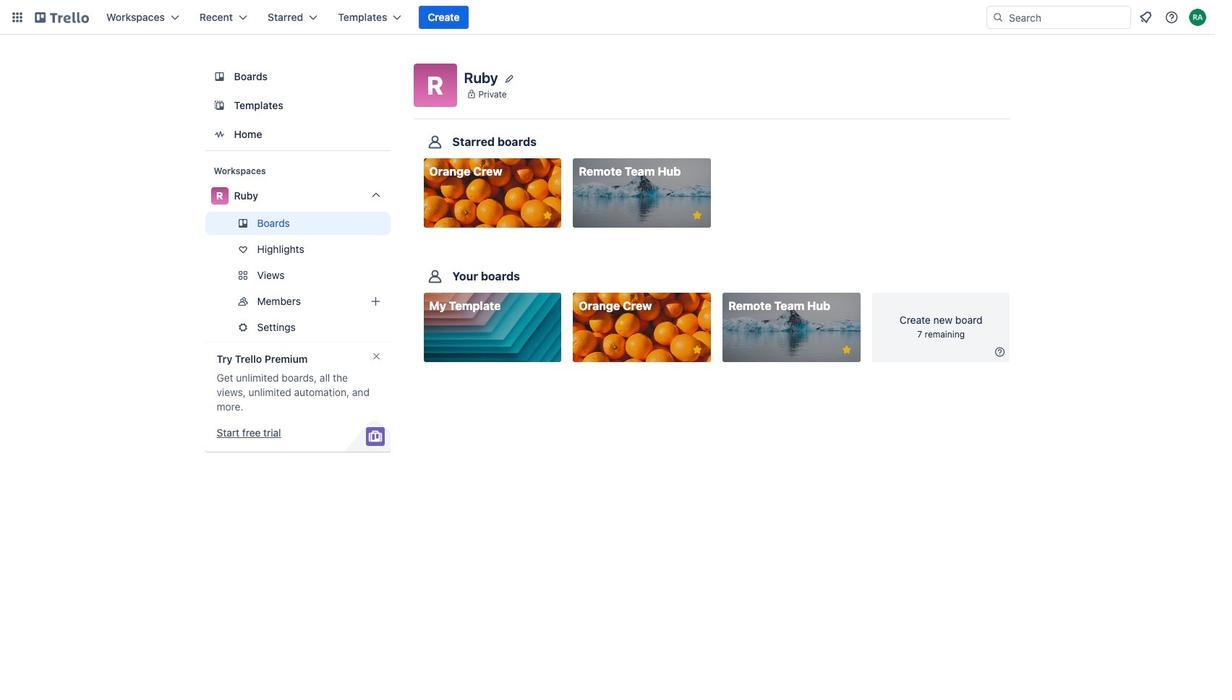 Task type: describe. For each thing, give the bounding box(es) containing it.
home image
[[211, 126, 228, 143]]

open information menu image
[[1165, 10, 1180, 25]]

template board image
[[211, 97, 228, 114]]

back to home image
[[35, 6, 89, 29]]

add image
[[367, 293, 385, 310]]

search image
[[993, 12, 1004, 23]]

click to unstar this board. it will be removed from your starred list. image
[[841, 344, 854, 357]]

ruby anderson (rubyanderson7) image
[[1190, 9, 1207, 26]]



Task type: locate. For each thing, give the bounding box(es) containing it.
click to unstar this board. it will be removed from your starred list. image
[[541, 209, 554, 222], [691, 209, 704, 222], [691, 344, 704, 357]]

board image
[[211, 68, 228, 85]]

Search field
[[1004, 7, 1131, 28]]

primary element
[[0, 0, 1216, 35]]

0 notifications image
[[1138, 9, 1155, 26]]

sm image
[[993, 345, 1008, 360]]



Task type: vqa. For each thing, say whether or not it's contained in the screenshot.
the template board image
yes



